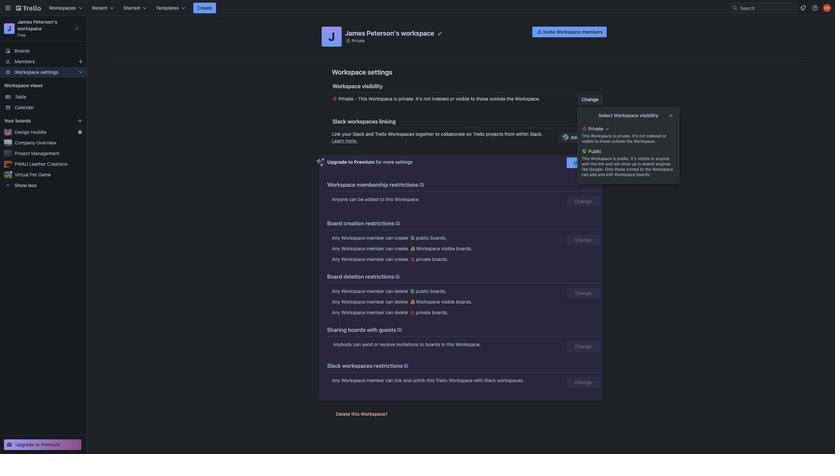 Task type: locate. For each thing, give the bounding box(es) containing it.
restrictions down receive
[[374, 363, 403, 369]]

google.
[[589, 167, 604, 172]]

restrictions for slack workspaces restrictions
[[374, 363, 403, 369]]

2 vertical spatial any workspace member can delete
[[332, 310, 409, 316]]

this right the add
[[582, 134, 590, 139]]

0 vertical spatial or
[[450, 96, 454, 102]]

can inside public this workspace is public. it's visible to anyone with the link and will show up in search engines like google. only those invited to the workspace can add and edit workspace boards.
[[582, 172, 589, 177]]

public boards.
[[416, 235, 447, 241], [416, 289, 447, 294]]

settings down members link
[[40, 69, 58, 75]]

2 vertical spatial any workspace member can create
[[332, 257, 409, 262]]

overview
[[36, 140, 56, 146]]

change for sharing boards with guests
[[575, 344, 592, 350]]

0 vertical spatial private
[[416, 257, 431, 262]]

1 vertical spatial private
[[416, 310, 431, 316]]

change for board creation restrictions
[[575, 237, 592, 243]]

to inside this workspace is private. it's not indexed or visible to those outside the workspace.
[[595, 139, 599, 144]]

1 horizontal spatial upgrade
[[327, 159, 347, 165]]

any workspace member can create
[[332, 235, 409, 241], [332, 246, 409, 252], [332, 257, 409, 262]]

change link for board deletion restrictions
[[567, 288, 600, 299]]

workspaces down send
[[342, 363, 372, 369]]

visible
[[456, 96, 469, 102], [582, 139, 594, 144], [638, 156, 650, 161], [441, 246, 455, 252], [441, 299, 455, 305]]

restrictions right deletion
[[365, 274, 394, 280]]

0 horizontal spatial settings
[[40, 69, 58, 75]]

1 vertical spatial any workspace member can create
[[332, 246, 409, 252]]

0 vertical spatial link
[[598, 162, 604, 167]]

sm image for workspace membership restrictions
[[418, 182, 425, 188]]

member
[[367, 235, 384, 241], [367, 246, 384, 252], [367, 257, 384, 262], [367, 289, 384, 294], [367, 299, 384, 305], [367, 310, 384, 316], [367, 378, 384, 384]]

private for board creation restrictions
[[416, 257, 431, 262]]

3 delete from the top
[[395, 310, 408, 316]]

this inside public this workspace is public. it's visible to anyone with the link and will show up in search engines like google. only those invited to the workspace can add and edit workspace boards.
[[582, 156, 590, 161]]

2 horizontal spatial upgrade
[[574, 160, 593, 166]]

1 horizontal spatial workspace
[[401, 29, 434, 37]]

boards.
[[636, 172, 651, 177], [430, 235, 447, 241], [456, 246, 472, 252], [432, 257, 448, 262], [430, 289, 447, 294], [456, 299, 472, 305], [432, 310, 448, 316]]

delete this workspace?
[[336, 412, 388, 417]]

2 any workspace member can create from the top
[[332, 246, 409, 252]]

1 vertical spatial boards
[[348, 327, 366, 333]]

j inside button
[[328, 30, 335, 43]]

sparkle image
[[316, 158, 324, 167]]

1 any workspace member can create from the top
[[332, 235, 409, 241]]

1 vertical spatial private
[[339, 96, 353, 102]]

1 horizontal spatial settings
[[368, 68, 392, 76]]

any workspace member can create for workspace visible boards.
[[332, 246, 409, 252]]

this
[[385, 197, 393, 202], [446, 342, 454, 348], [427, 378, 434, 384], [351, 412, 360, 417]]

workspaces for restrictions
[[342, 363, 372, 369]]

this inside this workspace is private. it's not indexed or visible to those outside the workspace.
[[582, 134, 590, 139]]

indexed inside this workspace is private. it's not indexed or visible to those outside the workspace.
[[647, 134, 661, 139]]

restrictions down anyone can be added to this workspace. at the top of the page
[[365, 221, 394, 227]]

added
[[365, 197, 379, 202]]

those inside this workspace is private. it's not indexed or visible to those outside the workspace.
[[600, 139, 610, 144]]

1 vertical spatial delete
[[395, 299, 408, 305]]

change button down the add in the right top of the page
[[567, 196, 600, 207]]

and down slack workspaces linking
[[366, 131, 374, 137]]

delete this workspace? button
[[332, 409, 392, 420]]

0 vertical spatial workspaces
[[49, 5, 76, 11]]

0 horizontal spatial outside
[[490, 96, 505, 102]]

workspaces up your
[[348, 119, 378, 125]]

3 change link from the top
[[567, 342, 600, 352]]

1 vertical spatial board
[[327, 274, 342, 280]]

is inside this workspace is private. it's not indexed or visible to those outside the workspace.
[[613, 134, 616, 139]]

with left workspaces. at the right of the page
[[474, 378, 483, 384]]

settings up workspace visibility
[[368, 68, 392, 76]]

1 member from the top
[[367, 235, 384, 241]]

anyone
[[656, 156, 669, 161]]

boards up design
[[15, 118, 31, 124]]

1 vertical spatial james
[[345, 29, 365, 37]]

0 horizontal spatial workspace settings
[[15, 69, 58, 75]]

1 delete from the top
[[395, 289, 408, 294]]

2 board from the top
[[327, 274, 342, 280]]

1 vertical spatial private.
[[617, 134, 631, 139]]

2 vertical spatial it's
[[631, 156, 637, 161]]

premium inside upgrade to premium link
[[41, 442, 60, 448]]

james up free
[[17, 19, 32, 25]]

1 vertical spatial link
[[395, 378, 402, 384]]

this inside button
[[351, 412, 360, 417]]

0 horizontal spatial upgrade
[[15, 442, 34, 448]]

upgrade for upgrade
[[574, 160, 593, 166]]

2 horizontal spatial trello
[[473, 131, 485, 137]]

0 vertical spatial indexed
[[432, 96, 449, 102]]

0 horizontal spatial premium
[[41, 442, 60, 448]]

public for board deletion restrictions
[[416, 289, 429, 294]]

create for private boards.
[[395, 257, 408, 262]]

james peterson's workspace free
[[17, 19, 59, 38]]

boards link
[[0, 46, 87, 56]]

2 horizontal spatial or
[[662, 134, 666, 139]]

is up linking
[[394, 96, 397, 102]]

1 vertical spatial indexed
[[647, 134, 661, 139]]

your boards with 5 items element
[[4, 117, 67, 125]]

3 any workspace member can delete from the top
[[332, 310, 409, 316]]

1 horizontal spatial james
[[345, 29, 365, 37]]

any workspace member can link and unlink this trello workspace with slack workspaces.
[[332, 378, 524, 384]]

3 create from the top
[[395, 257, 408, 262]]

change for board deletion restrictions
[[575, 291, 592, 296]]

in inside public this workspace is public. it's visible to anyone with the link and will show up in search engines like google. only those invited to the workspace can add and edit workspace boards.
[[638, 162, 641, 167]]

sm image
[[536, 29, 543, 35], [418, 182, 425, 188], [409, 256, 416, 263], [394, 274, 401, 280], [396, 327, 403, 334]]

engines
[[656, 162, 671, 167]]

trello right on
[[473, 131, 485, 137]]

public for board creation restrictions
[[416, 235, 429, 241]]

2 vertical spatial delete
[[395, 310, 408, 316]]

and inside link your slack and trello workspaces together to collaborate on trello projects from within slack. learn more.
[[366, 131, 374, 137]]

0 horizontal spatial those
[[476, 96, 488, 102]]

workspaces
[[49, 5, 76, 11], [388, 131, 414, 137]]

board left creation
[[327, 221, 342, 227]]

with left guests
[[367, 327, 378, 333]]

1 vertical spatial public
[[416, 289, 429, 294]]

workspace inside james peterson's workspace free
[[17, 26, 42, 31]]

0 vertical spatial with
[[582, 162, 590, 167]]

workspace visibility
[[333, 83, 383, 89]]

2 any workspace member can delete from the top
[[332, 299, 409, 305]]

workspace inside this workspace is private. it's not indexed or visible to those outside the workspace.
[[591, 134, 612, 139]]

your boards
[[4, 118, 31, 124]]

0 vertical spatial workspaces
[[348, 119, 378, 125]]

sm image
[[394, 220, 401, 227], [409, 235, 416, 242], [409, 246, 416, 252], [409, 288, 416, 295], [409, 299, 416, 306], [409, 310, 416, 316], [403, 363, 409, 370]]

workspaces up 'workspace navigation collapse icon'
[[49, 5, 76, 11]]

james for james peterson's workspace free
[[17, 19, 32, 25]]

private
[[352, 38, 365, 43], [339, 96, 353, 102], [588, 126, 603, 132]]

any workspace member can delete for workspace visible boards.
[[332, 299, 409, 305]]

show less button
[[0, 180, 87, 191]]

workspaces inside link your slack and trello workspaces together to collaborate on trello projects from within slack. learn more.
[[388, 131, 414, 137]]

0 vertical spatial public boards.
[[416, 235, 447, 241]]

the
[[507, 96, 514, 102], [626, 139, 633, 144], [591, 162, 597, 167], [645, 167, 651, 172]]

2 any from the top
[[332, 246, 340, 252]]

settings right more
[[395, 159, 413, 165]]

slack workspaces restrictions
[[327, 363, 403, 369]]

change button up select
[[578, 94, 603, 105]]

virtual
[[15, 172, 29, 178]]

1 vertical spatial this
[[582, 134, 590, 139]]

show
[[621, 162, 631, 167]]

boards right invitations
[[425, 342, 440, 348]]

trello down linking
[[375, 131, 387, 137]]

workspace.
[[515, 96, 540, 102], [634, 139, 656, 144], [394, 197, 420, 202], [456, 342, 481, 348]]

1 horizontal spatial visibility
[[640, 113, 658, 118]]

board left deletion
[[327, 274, 342, 280]]

change button
[[578, 94, 603, 105], [567, 196, 600, 207]]

2 horizontal spatial boards
[[425, 342, 440, 348]]

link up google.
[[598, 162, 604, 167]]

visibility
[[362, 83, 383, 89], [640, 113, 658, 118]]

1 vertical spatial it's
[[632, 134, 638, 139]]

james right j button
[[345, 29, 365, 37]]

0 horizontal spatial with
[[367, 327, 378, 333]]

0 vertical spatial premium
[[354, 159, 375, 165]]

1 horizontal spatial not
[[639, 134, 645, 139]]

3 member from the top
[[367, 257, 384, 262]]

2 change link from the top
[[567, 288, 600, 299]]

peterson's inside james peterson's workspace free
[[33, 19, 57, 25]]

any
[[332, 235, 340, 241], [332, 246, 340, 252], [332, 257, 340, 262], [332, 289, 340, 294], [332, 299, 340, 305], [332, 310, 340, 316], [332, 378, 340, 384]]

more
[[383, 159, 394, 165]]

0 vertical spatial board
[[327, 221, 342, 227]]

open information menu image
[[812, 5, 818, 11]]

1 horizontal spatial peterson's
[[367, 29, 399, 37]]

1 horizontal spatial trello
[[436, 378, 447, 384]]

2 vertical spatial boards
[[425, 342, 440, 348]]

1 vertical spatial private boards.
[[416, 310, 448, 316]]

on
[[466, 131, 472, 137]]

0 vertical spatial not
[[424, 96, 431, 102]]

0 vertical spatial delete
[[395, 289, 408, 294]]

workspace visible boards. for board creation restrictions
[[416, 246, 472, 252]]

1 vertical spatial or
[[662, 134, 666, 139]]

1 vertical spatial workspaces
[[342, 363, 372, 369]]

6 member from the top
[[367, 310, 384, 316]]

0 horizontal spatial in
[[441, 342, 445, 348]]

0 horizontal spatial visibility
[[362, 83, 383, 89]]

anyone can be added to this workspace.
[[332, 197, 420, 202]]

0 horizontal spatial j
[[7, 25, 11, 32]]

1 horizontal spatial with
[[474, 378, 483, 384]]

design
[[15, 129, 30, 135]]

1 vertical spatial peterson's
[[367, 29, 399, 37]]

sharing
[[327, 327, 347, 333]]

0 vertical spatial boards
[[15, 118, 31, 124]]

your
[[342, 131, 351, 137]]

deletion
[[343, 274, 364, 280]]

virtual pet game
[[15, 172, 51, 178]]

1 create from the top
[[395, 235, 408, 241]]

0 horizontal spatial indexed
[[432, 96, 449, 102]]

1 horizontal spatial outside
[[611, 139, 625, 144]]

sm image inside invite workspace members button
[[536, 29, 543, 35]]

0 vertical spatial any workspace member can create
[[332, 235, 409, 241]]

projects
[[486, 131, 503, 137]]

outside
[[490, 96, 505, 102], [611, 139, 625, 144]]

3 any from the top
[[332, 257, 340, 262]]

those
[[476, 96, 488, 102], [600, 139, 610, 144], [615, 167, 625, 172]]

5 member from the top
[[367, 299, 384, 305]]

board for board deletion restrictions
[[327, 274, 342, 280]]

workspace settings up workspace visibility
[[332, 68, 392, 76]]

restrictions down more
[[390, 182, 418, 188]]

1 change link from the top
[[567, 235, 600, 246]]

2 delete from the top
[[395, 299, 408, 305]]

is down select workspace visibility
[[613, 134, 616, 139]]

workspace visible boards. for board deletion restrictions
[[416, 299, 472, 305]]

1 any workspace member can delete from the top
[[332, 289, 409, 294]]

in
[[638, 162, 641, 167], [441, 342, 445, 348]]

0 horizontal spatial or
[[374, 342, 378, 348]]

learn more. link
[[332, 138, 358, 144]]

0 vertical spatial create
[[395, 235, 408, 241]]

link left the unlink
[[395, 378, 402, 384]]

2 member from the top
[[367, 246, 384, 252]]

workspace views
[[4, 83, 43, 88]]

0 horizontal spatial james
[[17, 19, 32, 25]]

create
[[395, 235, 408, 241], [395, 246, 408, 252], [395, 257, 408, 262]]

be
[[358, 197, 364, 202]]

it's
[[416, 96, 422, 102], [632, 134, 638, 139], [631, 156, 637, 161]]

private. inside this workspace is private. it's not indexed or visible to those outside the workspace.
[[617, 134, 631, 139]]

delete for workspace visible boards.
[[395, 299, 408, 305]]

0 horizontal spatial not
[[424, 96, 431, 102]]

company overview
[[15, 140, 56, 146]]

2 vertical spatial with
[[474, 378, 483, 384]]

settings
[[368, 68, 392, 76], [40, 69, 58, 75], [395, 159, 413, 165]]

this right -
[[358, 96, 367, 102]]

2 create from the top
[[395, 246, 408, 252]]

private left -
[[339, 96, 353, 102]]

2 vertical spatial or
[[374, 342, 378, 348]]

0 vertical spatial workspace visible boards.
[[416, 246, 472, 252]]

private right j button
[[352, 38, 365, 43]]

1 vertical spatial create
[[395, 246, 408, 252]]

any workspace member can create for private boards.
[[332, 257, 409, 262]]

this workspace is private. it's not indexed or visible to those outside the workspace.
[[582, 134, 666, 144]]

0 vertical spatial peterson's
[[33, 19, 57, 25]]

upgrade to premium
[[15, 442, 60, 448]]

0 vertical spatial any workspace member can delete
[[332, 289, 409, 294]]

j link
[[4, 23, 15, 34]]

peterson's
[[33, 19, 57, 25], [367, 29, 399, 37]]

0 vertical spatial james
[[17, 19, 32, 25]]

boards. inside public this workspace is public. it's visible to anyone with the link and will show up in search engines like google. only those invited to the workspace can add and edit workspace boards.
[[636, 172, 651, 177]]

boards up send
[[348, 327, 366, 333]]

restrictions for workspace membership restrictions
[[390, 182, 418, 188]]

company
[[15, 140, 35, 146]]

james peterson's workspace
[[345, 29, 434, 37]]

back to home image
[[16, 3, 41, 13]]

private.
[[398, 96, 415, 102], [617, 134, 631, 139]]

3 any workspace member can create from the top
[[332, 257, 409, 262]]

0 vertical spatial public
[[416, 235, 429, 241]]

workspaces button
[[45, 3, 87, 13]]

slack up public
[[587, 135, 599, 140]]

boards for your
[[15, 118, 31, 124]]

1 vertical spatial not
[[639, 134, 645, 139]]

workspace. inside this workspace is private. it's not indexed or visible to those outside the workspace.
[[634, 139, 656, 144]]

1 vertical spatial in
[[441, 342, 445, 348]]

private up add to slack
[[588, 126, 603, 132]]

workspace up free
[[17, 26, 42, 31]]

1 vertical spatial premium
[[41, 442, 60, 448]]

with
[[582, 162, 590, 167], [367, 327, 378, 333], [474, 378, 483, 384]]

slack down anybody
[[327, 363, 341, 369]]

0 notifications image
[[799, 4, 807, 12]]

boards
[[15, 118, 31, 124], [348, 327, 366, 333], [425, 342, 440, 348]]

with inside public this workspace is public. it's visible to anyone with the link and will show up in search engines like google. only those invited to the workspace can add and edit workspace boards.
[[582, 162, 590, 167]]

slack inside link your slack and trello workspaces together to collaborate on trello projects from within slack. learn more.
[[353, 131, 364, 137]]

slack inside add to slack 'link'
[[587, 135, 599, 140]]

2 vertical spatial those
[[615, 167, 625, 172]]

restrictions for board deletion restrictions
[[365, 274, 394, 280]]

visible inside public this workspace is public. it's visible to anyone with the link and will show up in search engines like google. only those invited to the workspace can add and edit workspace boards.
[[638, 156, 650, 161]]

the inside this workspace is private. it's not indexed or visible to those outside the workspace.
[[626, 139, 633, 144]]

slack
[[333, 119, 346, 125], [353, 131, 364, 137], [587, 135, 599, 140], [327, 363, 341, 369], [484, 378, 496, 384]]

4 member from the top
[[367, 289, 384, 294]]

those inside public this workspace is public. it's visible to anyone with the link and will show up in search engines like google. only those invited to the workspace can add and edit workspace boards.
[[615, 167, 625, 172]]

0 horizontal spatial boards
[[15, 118, 31, 124]]

1 horizontal spatial those
[[600, 139, 610, 144]]

change
[[582, 97, 599, 102], [575, 199, 592, 204], [575, 237, 592, 243], [575, 291, 592, 296], [575, 344, 592, 350], [575, 380, 592, 386]]

huddle
[[31, 129, 46, 135]]

any workspace member can create for public boards.
[[332, 235, 409, 241]]

not inside this workspace is private. it's not indexed or visible to those outside the workspace.
[[639, 134, 645, 139]]

this up like
[[582, 156, 590, 161]]

0 horizontal spatial private.
[[398, 96, 415, 102]]

is up 'will'
[[613, 156, 616, 161]]

upgrade inside "button"
[[574, 160, 593, 166]]

1 vertical spatial public boards.
[[416, 289, 447, 294]]

1 board from the top
[[327, 221, 342, 227]]

anyone
[[332, 197, 348, 202]]

2 vertical spatial create
[[395, 257, 408, 262]]

and left the unlink
[[403, 378, 411, 384]]

trello right the unlink
[[436, 378, 447, 384]]

workspace navigation collapse icon image
[[73, 24, 82, 33]]

1 horizontal spatial or
[[450, 96, 454, 102]]

calendar link
[[15, 104, 83, 111]]

workspace down primary element
[[401, 29, 434, 37]]

4 change link from the top
[[567, 378, 600, 388]]

0 vertical spatial in
[[638, 162, 641, 167]]

pwau leather creations
[[15, 161, 68, 167]]

1 horizontal spatial boards
[[348, 327, 366, 333]]

workspaces down linking
[[388, 131, 414, 137]]

1 horizontal spatial private.
[[617, 134, 631, 139]]

learn
[[332, 138, 344, 144]]

0 vertical spatial change button
[[578, 94, 603, 105]]

1 vertical spatial any workspace member can delete
[[332, 299, 409, 305]]

invitations
[[396, 342, 418, 348]]

add
[[571, 135, 580, 140]]

slack workspaces linking
[[333, 119, 396, 125]]

with up like
[[582, 162, 590, 167]]

james inside james peterson's workspace free
[[17, 19, 32, 25]]

0 horizontal spatial workspaces
[[49, 5, 76, 11]]

workspace settings down members link
[[15, 69, 58, 75]]

slack up more.
[[353, 131, 364, 137]]



Task type: describe. For each thing, give the bounding box(es) containing it.
starred icon image
[[77, 130, 83, 135]]

company overview link
[[15, 140, 83, 146]]

calendar
[[15, 105, 34, 110]]

change link for board creation restrictions
[[567, 235, 600, 246]]

change link for slack workspaces restrictions
[[567, 378, 600, 388]]

upgrade for upgrade to premium
[[15, 442, 34, 448]]

create button
[[193, 3, 216, 13]]

members link
[[0, 56, 87, 67]]

change for slack workspaces restrictions
[[575, 380, 592, 386]]

4 any from the top
[[332, 289, 340, 294]]

less
[[28, 183, 37, 188]]

add to slack link
[[559, 132, 603, 143]]

it's inside public this workspace is public. it's visible to anyone with the link and will show up in search engines like google. only those invited to the workspace can add and edit workspace boards.
[[631, 156, 637, 161]]

private boards. for board creation restrictions
[[416, 257, 448, 262]]

upgrade to premium link
[[4, 440, 81, 451]]

7 any from the top
[[332, 378, 340, 384]]

workspace for james peterson's workspace
[[401, 29, 434, 37]]

private for board deletion restrictions
[[416, 310, 431, 316]]

to inside link your slack and trello workspaces together to collaborate on trello projects from within slack. learn more.
[[435, 131, 440, 137]]

board for board creation restrictions
[[327, 221, 342, 227]]

workspace?
[[361, 412, 388, 417]]

table
[[15, 94, 26, 100]]

views
[[30, 83, 43, 88]]

0 horizontal spatial link
[[395, 378, 402, 384]]

add to slack
[[571, 135, 599, 140]]

boards for sharing
[[348, 327, 366, 333]]

unlink
[[413, 378, 425, 384]]

j for j link
[[7, 25, 11, 32]]

premium for upgrade to premium
[[41, 442, 60, 448]]

add
[[590, 172, 597, 177]]

board deletion restrictions
[[327, 274, 394, 280]]

Search field
[[730, 3, 796, 13]]

free
[[17, 33, 26, 38]]

1 any from the top
[[332, 235, 340, 241]]

guests
[[379, 327, 396, 333]]

peterson's for james peterson's workspace
[[367, 29, 399, 37]]

0 vertical spatial outside
[[490, 96, 505, 102]]

sm image for sharing boards with guests
[[396, 327, 403, 334]]

change link for sharing boards with guests
[[567, 342, 600, 352]]

1 vertical spatial visibility
[[640, 113, 658, 118]]

0 vertical spatial those
[[476, 96, 488, 102]]

anybody can send or receive invitations to boards in this workspace.
[[333, 342, 481, 348]]

add board image
[[77, 118, 83, 124]]

management
[[31, 151, 59, 156]]

invite
[[543, 29, 555, 35]]

starred button
[[119, 3, 151, 13]]

delete for private boards.
[[395, 310, 408, 316]]

creation
[[343, 221, 364, 227]]

premium for upgrade to premium for more settings
[[354, 159, 375, 165]]

up
[[632, 162, 637, 167]]

create for public boards.
[[395, 235, 408, 241]]

sm image for board deletion restrictions
[[394, 274, 401, 280]]

any workspace member can delete for public boards.
[[332, 289, 409, 294]]

0 vertical spatial this
[[358, 96, 367, 102]]

j button
[[322, 27, 342, 47]]

templates button
[[152, 3, 189, 13]]

and up the only
[[606, 162, 613, 167]]

j for j button
[[328, 30, 335, 43]]

select
[[599, 113, 613, 118]]

link your slack and trello workspaces together to collaborate on trello projects from within slack. learn more.
[[332, 131, 543, 144]]

delete for public boards.
[[395, 289, 408, 294]]

it's inside this workspace is private. it's not indexed or visible to those outside the workspace.
[[632, 134, 638, 139]]

0 vertical spatial private.
[[398, 96, 415, 102]]

visible inside this workspace is private. it's not indexed or visible to those outside the workspace.
[[582, 139, 594, 144]]

or inside this workspace is private. it's not indexed or visible to those outside the workspace.
[[662, 134, 666, 139]]

members
[[15, 59, 35, 64]]

create
[[197, 5, 212, 11]]

workspace for james peterson's workspace free
[[17, 26, 42, 31]]

christina overa (christinaovera) image
[[823, 4, 831, 12]]

1 vertical spatial with
[[367, 327, 378, 333]]

0 vertical spatial it's
[[416, 96, 422, 102]]

is inside public this workspace is public. it's visible to anyone with the link and will show up in search engines like google. only those invited to the workspace can add and edit workspace boards.
[[613, 156, 616, 161]]

will
[[614, 162, 620, 167]]

5 any from the top
[[332, 299, 340, 305]]

virtual pet game link
[[15, 172, 83, 178]]

slack.
[[530, 131, 543, 137]]

send
[[362, 342, 373, 348]]

public.
[[617, 156, 630, 161]]

upgrade to premium for more settings
[[327, 159, 413, 165]]

to inside 'link'
[[581, 135, 585, 140]]

workspace inside button
[[556, 29, 581, 35]]

primary element
[[0, 0, 835, 16]]

0 vertical spatial is
[[394, 96, 397, 102]]

recent
[[92, 5, 107, 11]]

workspaces for linking
[[348, 119, 378, 125]]

workspace inside dropdown button
[[15, 69, 39, 75]]

sharing boards with guests
[[327, 327, 396, 333]]

private boards. for board deletion restrictions
[[416, 310, 448, 316]]

0 horizontal spatial trello
[[375, 131, 387, 137]]

pwau
[[15, 161, 28, 167]]

pet
[[30, 172, 37, 178]]

collaborate
[[441, 131, 465, 137]]

delete
[[336, 412, 350, 417]]

peterson's for james peterson's workspace free
[[33, 19, 57, 25]]

6 any from the top
[[332, 310, 340, 316]]

james for james peterson's workspace
[[345, 29, 365, 37]]

2 horizontal spatial settings
[[395, 159, 413, 165]]

slack up link
[[333, 119, 346, 125]]

any workspace member can delete for private boards.
[[332, 310, 409, 316]]

and down google.
[[598, 172, 605, 177]]

settings inside dropdown button
[[40, 69, 58, 75]]

public boards. for board deletion restrictions
[[416, 289, 447, 294]]

invite workspace members button
[[532, 27, 607, 37]]

restrictions for board creation restrictions
[[365, 221, 394, 227]]

like
[[582, 167, 588, 172]]

invite workspace members
[[543, 29, 603, 35]]

-
[[355, 96, 357, 102]]

board creation restrictions
[[327, 221, 394, 227]]

public boards. for board creation restrictions
[[416, 235, 447, 241]]

starred
[[123, 5, 140, 11]]

1 vertical spatial change button
[[567, 196, 600, 207]]

2 vertical spatial private
[[588, 126, 603, 132]]

recent button
[[88, 3, 118, 13]]

workspaces inside "dropdown button"
[[49, 5, 76, 11]]

select workspace visibility
[[599, 113, 658, 118]]

pwau leather creations link
[[15, 161, 83, 168]]

workspace settings inside dropdown button
[[15, 69, 58, 75]]

1 horizontal spatial workspace settings
[[332, 68, 392, 76]]

templates
[[156, 5, 179, 11]]

search image
[[732, 5, 738, 11]]

workspace settings button
[[0, 67, 87, 78]]

anybody
[[333, 342, 352, 348]]

public this workspace is public. it's visible to anyone with the link and will show up in search engines like google. only those invited to the workspace can add and edit workspace boards.
[[582, 149, 673, 177]]

0 vertical spatial visibility
[[362, 83, 383, 89]]

edit
[[606, 172, 613, 177]]

slack left workspaces. at the right of the page
[[484, 378, 496, 384]]

close popover image
[[668, 113, 674, 118]]

your
[[4, 118, 14, 124]]

receive
[[380, 342, 395, 348]]

0 vertical spatial private
[[352, 38, 365, 43]]

upgrade button
[[567, 158, 600, 168]]

linking
[[379, 119, 396, 125]]

upgrade for upgrade to premium for more settings
[[327, 159, 347, 165]]

from
[[505, 131, 515, 137]]

link inside public this workspace is public. it's visible to anyone with the link and will show up in search engines like google. only those invited to the workspace can add and edit workspace boards.
[[598, 162, 604, 167]]

create for workspace visible boards.
[[395, 246, 408, 252]]

outside inside this workspace is private. it's not indexed or visible to those outside the workspace.
[[611, 139, 625, 144]]

game
[[38, 172, 51, 178]]

within
[[516, 131, 529, 137]]

workspaces.
[[497, 378, 524, 384]]

creations
[[47, 161, 68, 167]]

7 member from the top
[[367, 378, 384, 384]]

for
[[376, 159, 382, 165]]

table link
[[15, 94, 83, 100]]

link
[[332, 131, 341, 137]]

only
[[605, 167, 614, 172]]

design huddle
[[15, 129, 46, 135]]



Task type: vqa. For each thing, say whether or not it's contained in the screenshot.
Premium.
no



